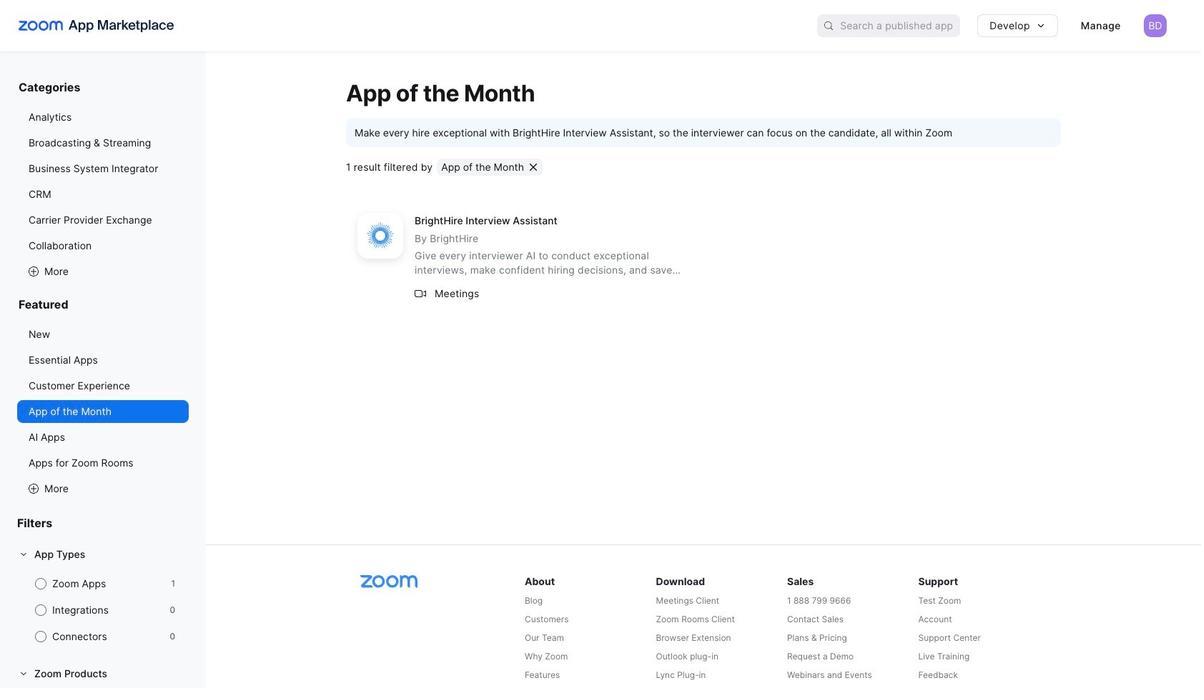 Task type: locate. For each thing, give the bounding box(es) containing it.
search a published app element
[[818, 14, 961, 37]]

current user is barb dwyer element
[[1144, 14, 1167, 37]]

banner
[[0, 0, 1201, 51]]

Search text field
[[840, 15, 961, 36]]



Task type: vqa. For each thing, say whether or not it's contained in the screenshot.
Search A Published App element
yes



